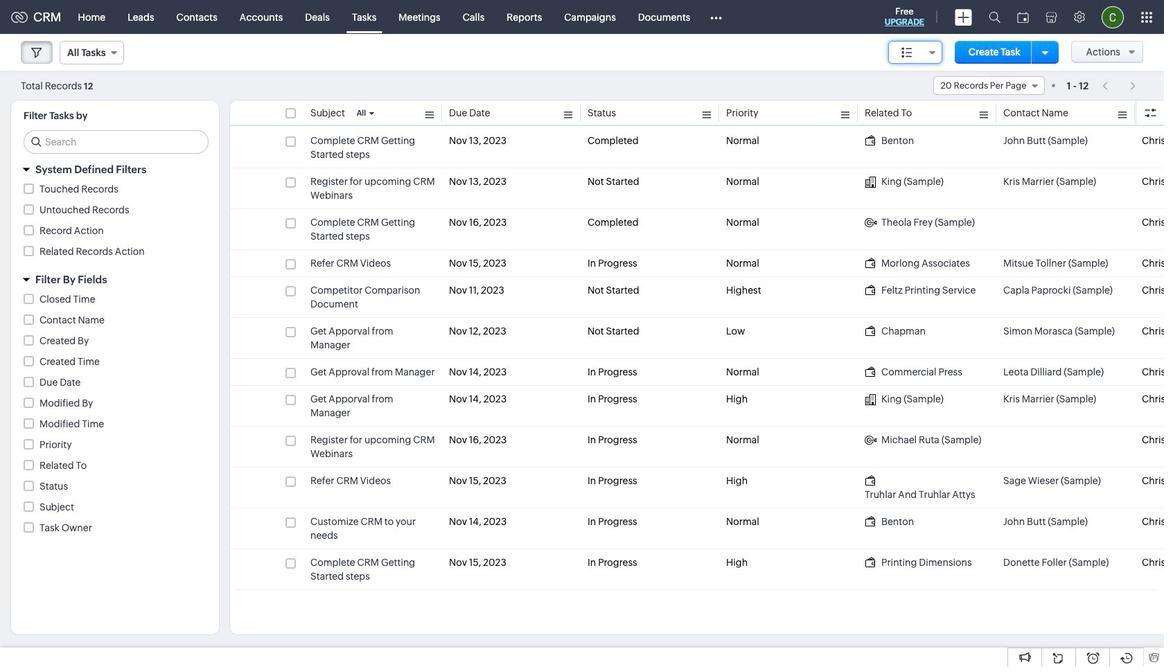 Task type: locate. For each thing, give the bounding box(es) containing it.
logo image
[[11, 11, 28, 23]]

row group
[[230, 128, 1164, 590]]

create menu element
[[947, 0, 981, 34]]

None field
[[60, 41, 124, 64], [888, 41, 942, 64], [933, 76, 1045, 95], [60, 41, 124, 64], [933, 76, 1045, 95]]

size image
[[902, 46, 913, 59]]

Search text field
[[24, 131, 208, 153]]

profile element
[[1094, 0, 1132, 34]]

navigation
[[1096, 76, 1143, 96]]

profile image
[[1102, 6, 1124, 28]]



Task type: vqa. For each thing, say whether or not it's contained in the screenshot.
Profile element
yes



Task type: describe. For each thing, give the bounding box(es) containing it.
search image
[[989, 11, 1001, 23]]

none field size
[[888, 41, 942, 64]]

create menu image
[[955, 9, 972, 25]]

calendar image
[[1017, 11, 1029, 23]]

Other Modules field
[[702, 6, 731, 28]]

search element
[[981, 0, 1009, 34]]



